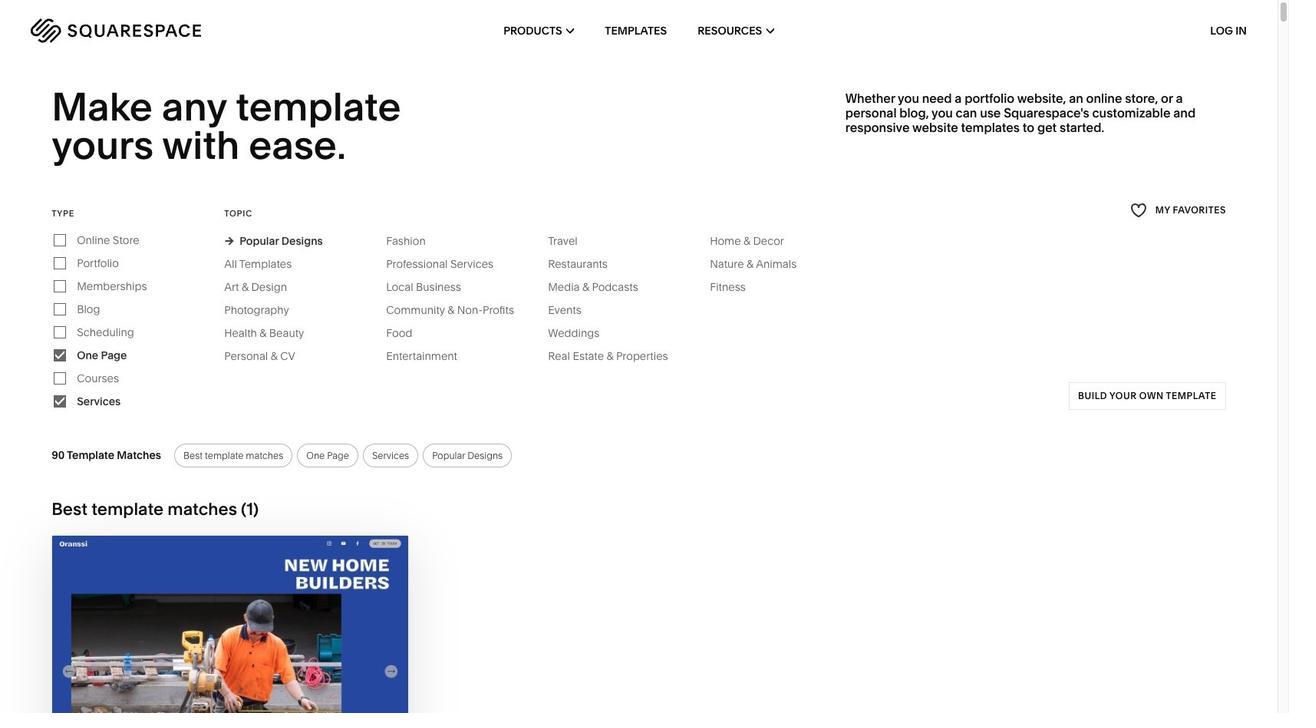Task type: vqa. For each thing, say whether or not it's contained in the screenshot.
Oranssi image
yes



Task type: describe. For each thing, give the bounding box(es) containing it.
oranssi image
[[52, 536, 409, 713]]



